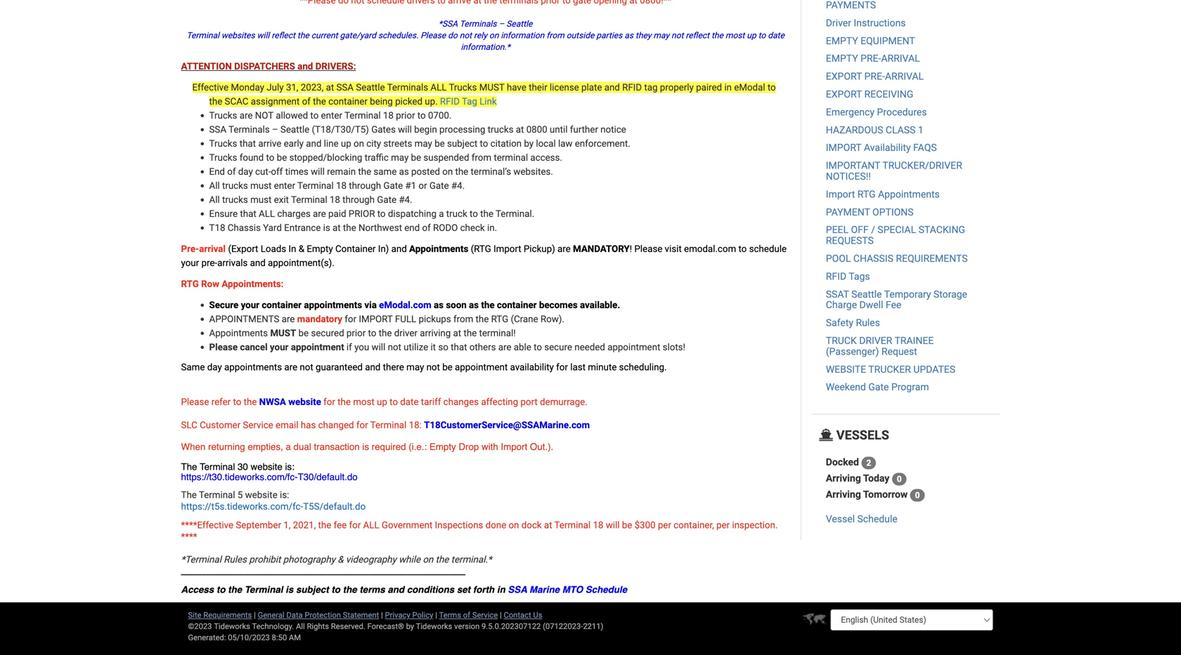 Task type: describe. For each thing, give the bounding box(es) containing it.
will inside ****effective september 1, 2021, the fee for all government inspections done on dock at terminal 18 will be $300 per container, per inspection. ****
[[606, 520, 620, 532]]

1 vertical spatial all
[[209, 194, 220, 206]]

set
[[457, 585, 470, 596]]

videography
[[346, 555, 396, 566]]

of inside site requirements | general data protection statement | privacy policy | terms of service | contact us ©2023 tideworks technology. all rights reserved. forecast® by tideworks version 9.5.0.202307122 (07122023-2211) generated: 05/10/2023 8:50 am
[[463, 611, 470, 620]]

weekend
[[826, 382, 866, 393]]

terminal
[[494, 152, 528, 163]]

0 horizontal spatial day
[[207, 362, 222, 373]]

1 vertical spatial arrival
[[885, 71, 924, 82]]

2023,
[[301, 82, 324, 93]]

and inside "effective monday july 31, 2023, at ssa seattle terminals all trucks must have their license plate and rfid tag properly paired in emodal to the scac assignment of the container being picked up."
[[604, 82, 620, 93]]

1 horizontal spatial up
[[377, 397, 387, 408]]

1 vertical spatial #4.
[[399, 194, 412, 206]]

0 horizontal spatial empty
[[307, 244, 333, 255]]

2 vertical spatial is
[[286, 585, 293, 596]]

0 vertical spatial all
[[209, 180, 220, 192]]

trucks inside "effective monday july 31, 2023, at ssa seattle terminals all trucks must have their license plate and rfid tag properly paired in emodal to the scac assignment of the container being picked up."
[[449, 82, 477, 93]]

3 | from the left
[[435, 611, 437, 620]]

prohibit
[[249, 555, 281, 566]]

and right "terms" on the bottom left of the page
[[388, 585, 404, 596]]

0 vertical spatial schedule
[[857, 514, 898, 525]]

rules inside *terminal rules prohibit photography & videography while on the terminal.* ____________________________________________________________________
[[224, 555, 247, 566]]

1 vertical spatial pre-
[[864, 71, 885, 82]]

is: for the terminal 30 website is:
[[285, 462, 294, 473]]

appointments
[[209, 314, 279, 325]]

the terminal 5 website is: https://t5s.tideworks.com/fc-t5s/default.do
[[181, 490, 366, 513]]

4 | from the left
[[500, 611, 502, 620]]

import availability faqs link
[[826, 142, 937, 154]]

as inside "trucks are not allowed to enter terminal 18 prior to 0700. ssa terminals – seattle (t18/t30/t5) gates will begin processing trucks at 0800 until further notice trucks that arrive early and line up on city streets may be subject to citation by local law enforcement. trucks found to be stopped/blocking traffic may be suspended from terminal access. end of day cut-off times will remain the same as posted on the terminal's websites. all trucks must enter terminal 18 through gate #1 or gate #4. all trucks must exit terminal 18 through gate #4. ensure that all charges are paid prior to dispatching a truck to the terminal. t18 chassis yard entrance is at the northwest end of rodo check in."
[[399, 166, 409, 178]]

law
[[558, 138, 573, 149]]

terminals inside "trucks are not allowed to enter terminal 18 prior to 0700. ssa terminals – seattle (t18/t30/t5) gates will begin processing trucks at 0800 until further notice trucks that arrive early and line up on city streets may be subject to citation by local law enforcement. trucks found to be stopped/blocking traffic may be suspended from terminal access. end of day cut-off times will remain the same as posted on the terminal's websites. all trucks must enter terminal 18 through gate #1 or gate #4. all trucks must exit terminal 18 through gate #4. ensure that all charges are paid prior to dispatching a truck to the terminal. t18 chassis yard entrance is at the northwest end of rodo check in."
[[229, 124, 270, 135]]

row).
[[541, 314, 564, 325]]

1 horizontal spatial enter
[[321, 110, 342, 121]]

not right do at the top of the page
[[460, 31, 472, 40]]

*terminal rules prohibit photography & videography while on the terminal.* ____________________________________________________________________
[[181, 555, 492, 578]]

payment
[[826, 207, 870, 218]]

terminal down being
[[344, 110, 381, 121]]

0 vertical spatial that
[[240, 138, 256, 149]]

are down "scac"
[[240, 110, 253, 121]]

(passenger)
[[826, 346, 879, 358]]

emodal.com
[[682, 244, 736, 255]]

mandatory
[[573, 244, 630, 255]]

found
[[240, 152, 264, 163]]

ssa inside "effective monday july 31, 2023, at ssa seattle terminals all trucks must have their license plate and rfid tag properly paired in emodal to the scac assignment of the container being picked up."
[[336, 82, 354, 93]]

hazardous
[[826, 124, 883, 136]]

have
[[507, 82, 526, 93]]

seattle inside "trucks are not allowed to enter terminal 18 prior to 0700. ssa terminals – seattle (t18/t30/t5) gates will begin processing trucks at 0800 until further notice trucks that arrive early and line up on city streets may be subject to citation by local law enforcement. trucks found to be stopped/blocking traffic may be suspended from terminal access. end of day cut-off times will remain the same as posted on the terminal's websites. all trucks must enter terminal 18 through gate #1 or gate #4. all trucks must exit terminal 18 through gate #4. ensure that all charges are paid prior to dispatching a truck to the terminal. t18 chassis yard entrance is at the northwest end of rodo check in."
[[280, 124, 309, 135]]

not inside secure your container appointments via emodal.com as soon as the container becomes available. appointments are mandatory for import full pickups from the rtg (crane row). appointments must be secured prior to the driver arriving at the terminal! please cancel your appointment if you will not utilize it so that others are able to secure needed appointment slots!
[[388, 342, 401, 353]]

to right the allowed
[[310, 110, 319, 121]]

license
[[550, 82, 579, 93]]

be inside ****effective september 1, 2021, the fee for all government inspections done on dock at terminal 18 will be $300 per container, per inspection. ****
[[622, 520, 632, 532]]

availability
[[510, 362, 554, 373]]

to up northwest
[[377, 208, 386, 220]]

chassis
[[228, 223, 261, 234]]

websites
[[221, 31, 255, 40]]

slc customer service email has changed for terminal 18:
[[181, 420, 424, 431]]

2 per from the left
[[716, 520, 730, 532]]

up inside *ssa terminals – seattle terminal websites will reflect the current gate/yard schedules. please do not rely on information from outside parties as they may not reflect the most up to date information.*
[[747, 31, 756, 40]]

import for availability
[[826, 142, 862, 154]]

may down begin
[[415, 138, 432, 149]]

are left paid at the top left
[[313, 208, 326, 220]]

the inside ****effective september 1, 2021, the fee for all government inspections done on dock at terminal 18 will be $300 per container, per inspection. ****
[[318, 520, 331, 532]]

that inside secure your container appointments via emodal.com as soon as the container becomes available. appointments are mandatory for import full pickups from the rtg (crane row). appointments must be secured prior to the driver arriving at the terminal! please cancel your appointment if you will not utilize it so that others are able to secure needed appointment slots!
[[451, 342, 467, 353]]

from inside secure your container appointments via emodal.com as soon as the container becomes available. appointments are mandatory for import full pickups from the rtg (crane row). appointments must be secured prior to the driver arriving at the terminal! please cancel your appointment if you will not utilize it so that others are able to secure needed appointment slots!
[[453, 314, 473, 325]]

to right refer
[[233, 397, 241, 408]]

from inside "trucks are not allowed to enter terminal 18 prior to 0700. ssa terminals – seattle (t18/t30/t5) gates will begin processing trucks at 0800 until further notice trucks that arrive early and line up on city streets may be subject to citation by local law enforcement. trucks found to be stopped/blocking traffic may be suspended from terminal access. end of day cut-off times will remain the same as posted on the terminal's websites. all trucks must enter terminal 18 through gate #1 or gate #4. all trucks must exit terminal 18 through gate #4. ensure that all charges are paid prior to dispatching a truck to the terminal. t18 chassis yard entrance is at the northwest end of rodo check in."
[[472, 152, 491, 163]]

please right !
[[634, 244, 662, 255]]

when
[[181, 442, 206, 453]]

fee
[[334, 520, 347, 532]]

export pre-arrival link
[[826, 71, 924, 82]]

access
[[181, 585, 214, 596]]

terminal down times at the top of the page
[[297, 180, 334, 192]]

0 horizontal spatial enter
[[274, 180, 295, 192]]

mandatory
[[297, 314, 342, 325]]

container
[[335, 244, 376, 255]]

arrive
[[258, 138, 281, 149]]

0 vertical spatial arrival
[[881, 53, 920, 64]]

same
[[374, 166, 397, 178]]

city
[[366, 138, 381, 149]]

reserved.
[[331, 623, 365, 632]]

up inside "trucks are not allowed to enter terminal 18 prior to 0700. ssa terminals – seattle (t18/t30/t5) gates will begin processing trucks at 0800 until further notice trucks that arrive early and line up on city streets may be subject to citation by local law enforcement. trucks found to be stopped/blocking traffic may be suspended from terminal access. end of day cut-off times will remain the same as posted on the terminal's websites. all trucks must enter terminal 18 through gate #1 or gate #4. all trucks must exit terminal 18 through gate #4. ensure that all charges are paid prior to dispatching a truck to the terminal. t18 chassis yard entrance is at the northwest end of rodo check in."
[[341, 138, 351, 149]]

1 horizontal spatial appointment
[[455, 362, 508, 373]]

terminal inside the terminal 5 website is: https://t5s.tideworks.com/fc-t5s/default.do
[[199, 490, 235, 501]]

at left 0800
[[516, 124, 524, 135]]

are up nwsa website link at the left of page
[[284, 362, 297, 373]]

1
[[918, 124, 924, 136]]

ensure
[[209, 208, 238, 220]]

vessel schedule
[[826, 514, 898, 525]]

to down ____________________________________________________________________
[[331, 585, 340, 596]]

government
[[382, 520, 433, 532]]

1 reflect from the left
[[272, 31, 295, 40]]

2 horizontal spatial is
[[362, 442, 369, 453]]

refer
[[211, 397, 231, 408]]

to down there
[[390, 397, 398, 408]]

31,
[[286, 82, 298, 93]]

ship image
[[819, 429, 833, 442]]

are right pickup)
[[558, 244, 571, 255]]

website for the terminal 30 website is:
[[251, 462, 282, 473]]

(crane
[[511, 314, 538, 325]]

terminal up required
[[370, 420, 407, 431]]

storage
[[934, 289, 967, 300]]

0 horizontal spatial appointment
[[291, 342, 344, 353]]

rfid inside "effective monday july 31, 2023, at ssa seattle terminals all trucks must have their license plate and rfid tag properly paired in emodal to the scac assignment of the container being picked up."
[[622, 82, 642, 93]]

0 vertical spatial 0
[[897, 475, 902, 485]]

please inside secure your container appointments via emodal.com as soon as the container becomes available. appointments are mandatory for import full pickups from the rtg (crane row). appointments must be secured prior to the driver arriving at the terminal! please cancel your appointment if you will not utilize it so that others are able to secure needed appointment slots!
[[209, 342, 238, 353]]

!
[[630, 244, 632, 255]]

ssa marine mto schedule link
[[508, 585, 627, 596]]

terminal.*
[[451, 555, 492, 566]]

not down the it
[[426, 362, 440, 373]]

rfid tag link link
[[440, 96, 497, 107]]

subject inside "trucks are not allowed to enter terminal 18 prior to 0700. ssa terminals – seattle (t18/t30/t5) gates will begin processing trucks at 0800 until further notice trucks that arrive early and line up on city streets may be subject to citation by local law enforcement. trucks found to be stopped/blocking traffic may be suspended from terminal access. end of day cut-off times will remain the same as posted on the terminal's websites. all trucks must enter terminal 18 through gate #1 or gate #4. all trucks must exit terminal 18 through gate #4. ensure that all charges are paid prior to dispatching a truck to the terminal. t18 chassis yard entrance is at the northwest end of rodo check in."
[[447, 138, 478, 149]]

2 vertical spatial ssa
[[508, 585, 527, 596]]

will inside *ssa terminals – seattle terminal websites will reflect the current gate/yard schedules. please do not rely on information from outside parties as they may not reflect the most up to date information.*
[[257, 31, 269, 40]]

and right in) on the left top of the page
[[391, 244, 407, 255]]

pickup)
[[524, 244, 555, 255]]

will down stopped/blocking
[[311, 166, 325, 178]]

emergency procedures link
[[826, 106, 927, 118]]

be down so
[[442, 362, 453, 373]]

dual
[[294, 442, 311, 453]]

2 horizontal spatial container
[[497, 300, 537, 311]]

safety rules link
[[826, 317, 880, 329]]

truck
[[826, 335, 857, 347]]

day inside "trucks are not allowed to enter terminal 18 prior to 0700. ssa terminals – seattle (t18/t30/t5) gates will begin processing trucks at 0800 until further notice trucks that arrive early and line up on city streets may be subject to citation by local law enforcement. trucks found to be stopped/blocking traffic may be suspended from terminal access. end of day cut-off times will remain the same as posted on the terminal's websites. all trucks must enter terminal 18 through gate #1 or gate #4. all trucks must exit terminal 18 through gate #4. ensure that all charges are paid prior to dispatching a truck to the terminal. t18 chassis yard entrance is at the northwest end of rodo check in."
[[238, 166, 253, 178]]

& inside *terminal rules prohibit photography & videography while on the terminal.* ____________________________________________________________________
[[338, 555, 343, 566]]

empty pre-arrival link
[[826, 53, 920, 64]]

on down suspended
[[442, 166, 453, 178]]

****
[[181, 532, 197, 543]]

0 horizontal spatial most
[[353, 397, 375, 408]]

same day appointments are not guaranteed and there may not be appointment availability for last minute scheduling.
[[181, 362, 667, 373]]

1 empty from the top
[[826, 35, 858, 47]]

inspections
[[435, 520, 483, 532]]

citation
[[490, 138, 522, 149]]

terminal inside the terminal 30 website is: https://t30.tideworks.com/fc-t30/default.do
[[200, 462, 235, 473]]

0 vertical spatial #4.
[[451, 180, 465, 192]]

1 vertical spatial that
[[240, 208, 256, 220]]

others
[[469, 342, 496, 353]]

to up begin
[[417, 110, 426, 121]]

trucker/driver
[[883, 160, 962, 172]]

please inside *ssa terminals – seattle terminal websites will reflect the current gate/yard schedules. please do not rely on information from outside parties as they may not reflect the most up to date information.*
[[421, 31, 446, 40]]

options
[[873, 207, 914, 218]]

pre-
[[181, 244, 199, 255]]

0 horizontal spatial appointments
[[224, 362, 282, 373]]

most inside *ssa terminals – seattle terminal websites will reflect the current gate/yard schedules. please do not rely on information from outside parties as they may not reflect the most up to date information.*
[[725, 31, 745, 40]]

nwsa website link
[[259, 397, 321, 408]]

has
[[301, 420, 316, 431]]

slots!
[[663, 342, 685, 353]]

0800
[[526, 124, 547, 135]]

1 vertical spatial trucks
[[222, 180, 248, 192]]

pool
[[826, 253, 851, 265]]

import inside driver instructions empty equipment empty pre-arrival export pre-arrival export receiving emergency procedures hazardous class 1 import availability faqs important trucker/driver notices!! import rtg appointments payment options peel off / special stacking requests pool chassis requirements rfid tags ssat seattle temporary storage charge dwell fee safety rules truck driver trainee (passenger) request website trucker updates weekend gate program
[[826, 189, 855, 200]]

as right soon
[[469, 300, 479, 311]]

may down streets
[[391, 152, 409, 163]]

a inside "trucks are not allowed to enter terminal 18 prior to 0700. ssa terminals – seattle (t18/t30/t5) gates will begin processing trucks at 0800 until further notice trucks that arrive early and line up on city streets may be subject to citation by local law enforcement. trucks found to be stopped/blocking traffic may be suspended from terminal access. end of day cut-off times will remain the same as posted on the terminal's websites. all trucks must enter terminal 18 through gate #1 or gate #4. all trucks must exit terminal 18 through gate #4. ensure that all charges are paid prior to dispatching a truck to the terminal. t18 chassis yard entrance is at the northwest end of rodo check in."
[[439, 208, 444, 220]]

emergency
[[826, 106, 875, 118]]

1 export from the top
[[826, 71, 862, 82]]

2 | from the left
[[381, 611, 383, 620]]

mto
[[562, 585, 583, 596]]

be up the 'off'
[[277, 152, 287, 163]]

0 horizontal spatial rtg
[[181, 279, 199, 290]]

0 vertical spatial website
[[288, 397, 321, 408]]

18 down remain
[[336, 180, 347, 192]]

tariff
[[421, 397, 441, 408]]

link
[[480, 96, 497, 107]]

may inside *ssa terminals – seattle terminal websites will reflect the current gate/yard schedules. please do not rely on information from outside parties as they may not reflect the most up to date information.*
[[653, 31, 669, 40]]

to left "citation"
[[480, 138, 488, 149]]

driver
[[394, 328, 418, 339]]

to down arrive
[[266, 152, 274, 163]]

to right access
[[216, 585, 225, 596]]

empties,
[[248, 442, 283, 453]]

updates
[[913, 364, 955, 376]]

to up you
[[368, 328, 376, 339]]

1 horizontal spatial your
[[241, 300, 259, 311]]

as inside *ssa terminals – seattle terminal websites will reflect the current gate/yard schedules. please do not rely on information from outside parties as they may not reflect the most up to date information.*
[[624, 31, 633, 40]]

– inside "trucks are not allowed to enter terminal 18 prior to 0700. ssa terminals – seattle (t18/t30/t5) gates will begin processing trucks at 0800 until further notice trucks that arrive early and line up on city streets may be subject to citation by local law enforcement. trucks found to be stopped/blocking traffic may be suspended from terminal access. end of day cut-off times will remain the same as posted on the terminal's websites. all trucks must enter terminal 18 through gate #1 or gate #4. all trucks must exit terminal 18 through gate #4. ensure that all charges are paid prior to dispatching a truck to the terminal. t18 chassis yard entrance is at the northwest end of rodo check in."
[[272, 124, 278, 135]]

rtg inside driver instructions empty equipment empty pre-arrival export pre-arrival export receiving emergency procedures hazardous class 1 import availability faqs important trucker/driver notices!! import rtg appointments payment options peel off / special stacking requests pool chassis requirements rfid tags ssat seattle temporary storage charge dwell fee safety rules truck driver trainee (passenger) request website trucker updates weekend gate program
[[858, 189, 876, 200]]

by inside "trucks are not allowed to enter terminal 18 prior to 0700. ssa terminals – seattle (t18/t30/t5) gates will begin processing trucks at 0800 until further notice trucks that arrive early and line up on city streets may be subject to citation by local law enforcement. trucks found to be stopped/blocking traffic may be suspended from terminal access. end of day cut-off times will remain the same as posted on the terminal's websites. all trucks must enter terminal 18 through gate #1 or gate #4. all trucks must exit terminal 18 through gate #4. ensure that all charges are paid prior to dispatching a truck to the terminal. t18 chassis yard entrance is at the northwest end of rodo check in."
[[524, 138, 534, 149]]

forth
[[473, 585, 494, 596]]

and up 2023,
[[298, 61, 313, 72]]

1 horizontal spatial 0
[[915, 491, 920, 501]]

on left "city"
[[354, 138, 364, 149]]

secure your container appointments via emodal.com as soon as the container becomes available. appointments are mandatory for import full pickups from the rtg (crane row). appointments must be secured prior to the driver arriving at the terminal! please cancel your appointment if you will not utilize it so that others are able to secure needed appointment slots!
[[209, 300, 685, 353]]

tag
[[644, 82, 658, 93]]

rfid inside driver instructions empty equipment empty pre-arrival export pre-arrival export receiving emergency procedures hazardous class 1 import availability faqs important trucker/driver notices!! import rtg appointments payment options peel off / special stacking requests pool chassis requirements rfid tags ssat seattle temporary storage charge dwell fee safety rules truck driver trainee (passenger) request website trucker updates weekend gate program
[[826, 271, 847, 283]]

1 vertical spatial rfid
[[440, 96, 460, 107]]

cut-
[[255, 166, 271, 178]]

tomorrow
[[863, 489, 908, 501]]

05/10/2023
[[228, 634, 270, 643]]

ssat
[[826, 289, 849, 300]]

1 vertical spatial through
[[342, 194, 375, 206]]

be up suspended
[[435, 138, 445, 149]]

appointments for important
[[878, 189, 940, 200]]

2 must from the top
[[250, 194, 272, 206]]

import for when returning empties, a dual transaction is required (i.e.: empty drop with import out.).
[[501, 442, 527, 453]]

t5s/default.do
[[303, 502, 366, 513]]

at down paid at the top left
[[333, 223, 341, 234]]

0 horizontal spatial date
[[400, 397, 419, 408]]

seattle inside driver instructions empty equipment empty pre-arrival export pre-arrival export receiving emergency procedures hazardous class 1 import availability faqs important trucker/driver notices!! import rtg appointments payment options peel off / special stacking requests pool chassis requirements rfid tags ssat seattle temporary storage charge dwell fee safety rules truck driver trainee (passenger) request website trucker updates weekend gate program
[[852, 289, 882, 300]]

pre-
[[201, 258, 217, 269]]

not up nwsa website link at the left of page
[[300, 362, 313, 373]]

2 vertical spatial trucks
[[222, 194, 248, 206]]

check
[[460, 223, 485, 234]]

are down terminal!
[[498, 342, 511, 353]]

seattle inside *ssa terminals – seattle terminal websites will reflect the current gate/yard schedules. please do not rely on information from outside parties as they may not reflect the most up to date information.*
[[506, 19, 533, 29]]

0 vertical spatial through
[[349, 180, 381, 192]]

will up streets
[[398, 124, 412, 135]]

2 vertical spatial your
[[270, 342, 289, 353]]

1,
[[284, 520, 291, 532]]

drivers:
[[315, 61, 356, 72]]

slc
[[181, 420, 197, 431]]

rules inside driver instructions empty equipment empty pre-arrival export pre-arrival export receiving emergency procedures hazardous class 1 import availability faqs important trucker/driver notices!! import rtg appointments payment options peel off / special stacking requests pool chassis requirements rfid tags ssat seattle temporary storage charge dwell fee safety rules truck driver trainee (passenger) request website trucker updates weekend gate program
[[856, 317, 880, 329]]

traffic
[[365, 152, 389, 163]]

all inside "effective monday july 31, 2023, at ssa seattle terminals all trucks must have their license plate and rfid tag properly paired in emodal to the scac assignment of the container being picked up."
[[431, 82, 447, 93]]

to inside *ssa terminals – seattle terminal websites will reflect the current gate/yard schedules. please do not rely on information from outside parties as they may not reflect the most up to date information.*
[[758, 31, 766, 40]]

required
[[372, 442, 406, 453]]

rtg inside secure your container appointments via emodal.com as soon as the container becomes available. appointments are mandatory for import full pickups from the rtg (crane row). appointments must be secured prior to the driver arriving at the terminal! please cancel your appointment if you will not utilize it so that others are able to secure needed appointment slots!
[[491, 314, 508, 325]]

be up posted
[[411, 152, 421, 163]]

t18customerservice@ssamarine.com link
[[424, 420, 590, 431]]



Task type: vqa. For each thing, say whether or not it's contained in the screenshot.


Task type: locate. For each thing, give the bounding box(es) containing it.
| up the "forecast®"
[[381, 611, 383, 620]]

at right the arriving
[[453, 328, 461, 339]]

further
[[570, 124, 598, 135]]

general
[[258, 611, 284, 620]]

secure
[[544, 342, 572, 353]]

subject down processing
[[447, 138, 478, 149]]

from down soon
[[453, 314, 473, 325]]

customer
[[200, 420, 241, 431]]

for up when returning empties, a dual transaction is required (i.e.: empty drop with import out.).
[[356, 420, 368, 431]]

0 vertical spatial is:
[[285, 462, 294, 473]]

container down appointments: on the top
[[262, 300, 302, 311]]

class
[[886, 124, 916, 136]]

1 horizontal spatial appointments
[[304, 300, 362, 311]]

appointment down the secured
[[291, 342, 344, 353]]

from inside *ssa terminals – seattle terminal websites will reflect the current gate/yard schedules. please do not rely on information from outside parties as they may not reflect the most up to date information.*
[[546, 31, 564, 40]]

arrival up receiving
[[885, 71, 924, 82]]

website inside the terminal 5 website is: https://t5s.tideworks.com/fc-t5s/default.do
[[245, 490, 278, 501]]

is: inside the terminal 5 website is: https://t5s.tideworks.com/fc-t5s/default.do
[[280, 490, 289, 501]]

– inside *ssa terminals – seattle terminal websites will reflect the current gate/yard schedules. please do not rely on information from outside parties as they may not reflect the most up to date information.*
[[499, 19, 504, 29]]

weekend gate program link
[[826, 382, 929, 393]]

on left dock
[[509, 520, 519, 532]]

day right the same
[[207, 362, 222, 373]]

0 vertical spatial a
[[439, 208, 444, 220]]

terms of service link
[[439, 611, 498, 620]]

tag
[[462, 96, 477, 107]]

all up the up.
[[431, 82, 447, 93]]

equipment
[[861, 35, 915, 47]]

1 horizontal spatial rfid
[[622, 82, 642, 93]]

that up found
[[240, 138, 256, 149]]

terminal inside *ssa terminals – seattle terminal websites will reflect the current gate/yard schedules. please do not rely on information from outside parties as they may not reflect the most up to date information.*
[[187, 31, 219, 40]]

#4. up the truck
[[451, 180, 465, 192]]

****effective september 1, 2021, the fee for all government inspections done on dock at terminal 18 will be $300 per container, per inspection. ****
[[181, 520, 778, 543]]

1 vertical spatial date
[[400, 397, 419, 408]]

2 horizontal spatial your
[[270, 342, 289, 353]]

and left line
[[306, 138, 322, 149]]

import for full
[[359, 314, 393, 325]]

1 vertical spatial website
[[251, 462, 282, 473]]

1 vertical spatial rules
[[224, 555, 247, 566]]

instructions
[[854, 17, 906, 29]]

1 vertical spatial service
[[472, 611, 498, 620]]

demurrage.
[[540, 397, 588, 408]]

terminal up general
[[245, 585, 283, 596]]

#1
[[405, 180, 416, 192]]

pre- down empty equipment link
[[861, 53, 881, 64]]

1 vertical spatial appointments
[[409, 244, 468, 255]]

seattle inside "effective monday july 31, 2023, at ssa seattle terminals all trucks must have their license plate and rfid tag properly paired in emodal to the scac assignment of the container being picked up."
[[356, 82, 385, 93]]

0 vertical spatial empty
[[826, 35, 858, 47]]

please refer to the nwsa website for the most up to date tariff changes affecting port demurrage.
[[181, 397, 588, 408]]

to inside "effective monday july 31, 2023, at ssa seattle terminals all trucks must have their license plate and rfid tag properly paired in emodal to the scac assignment of the container being picked up."
[[768, 82, 776, 93]]

on
[[489, 31, 499, 40], [354, 138, 364, 149], [442, 166, 453, 178], [509, 520, 519, 532], [423, 555, 433, 566]]

1 horizontal spatial most
[[725, 31, 745, 40]]

rodo
[[433, 223, 458, 234]]

prior up you
[[347, 328, 366, 339]]

and down '(export'
[[250, 258, 266, 269]]

export receiving link
[[826, 89, 913, 100]]

appointments inside secure your container appointments via emodal.com as soon as the container becomes available. appointments are mandatory for import full pickups from the rtg (crane row). appointments must be secured prior to the driver arriving at the terminal! please cancel your appointment if you will not utilize it so that others are able to secure needed appointment slots!
[[209, 328, 268, 339]]

trucks down end
[[222, 180, 248, 192]]

trucker
[[868, 364, 911, 376]]

rules left prohibit at the left
[[224, 555, 247, 566]]

rfid tags link
[[826, 271, 870, 283]]

the up ****effective in the bottom of the page
[[181, 490, 197, 501]]

2 horizontal spatial ssa
[[508, 585, 527, 596]]

may down 'utilize'
[[406, 362, 424, 373]]

1 horizontal spatial prior
[[396, 110, 415, 121]]

will inside secure your container appointments via emodal.com as soon as the container becomes available. appointments are mandatory for import full pickups from the rtg (crane row). appointments must be secured prior to the driver arriving at the terminal! please cancel your appointment if you will not utilize it so that others are able to secure needed appointment slots!
[[372, 342, 385, 353]]

trucks
[[488, 124, 514, 135], [222, 180, 248, 192], [222, 194, 248, 206]]

terminal.
[[496, 208, 534, 220]]

all up yard
[[259, 208, 275, 220]]

rfid up the ssat
[[826, 271, 847, 283]]

0 horizontal spatial schedule
[[585, 585, 627, 596]]

yard
[[263, 223, 282, 234]]

rtg up payment options link
[[858, 189, 876, 200]]

website up slc customer service email has changed for terminal 18:
[[288, 397, 321, 408]]

peel off / special stacking requests link
[[826, 224, 965, 247]]

1 horizontal spatial all
[[363, 520, 379, 532]]

1 vertical spatial –
[[272, 124, 278, 135]]

1 vertical spatial arriving
[[826, 489, 861, 501]]

18 inside ****effective september 1, 2021, the fee for all government inspections done on dock at terminal 18 will be $300 per container, per inspection. ****
[[593, 520, 604, 532]]

the terminal 30 website is: https://t30.tideworks.com/fc-t30/default.do
[[181, 462, 358, 483]]

1 horizontal spatial #4.
[[451, 180, 465, 192]]

0 vertical spatial your
[[181, 258, 199, 269]]

0 vertical spatial from
[[546, 31, 564, 40]]

0 right tomorrow
[[915, 491, 920, 501]]

1 horizontal spatial empty
[[430, 442, 456, 453]]

2 horizontal spatial terminals
[[460, 19, 497, 29]]

gate inside driver instructions empty equipment empty pre-arrival export pre-arrival export receiving emergency procedures hazardous class 1 import availability faqs important trucker/driver notices!! import rtg appointments payment options peel off / special stacking requests pool chassis requirements rfid tags ssat seattle temporary storage charge dwell fee safety rules truck driver trainee (passenger) request website trucker updates weekend gate program
[[868, 382, 889, 393]]

minute
[[588, 362, 617, 373]]

driver instructions empty equipment empty pre-arrival export pre-arrival export receiving emergency procedures hazardous class 1 import availability faqs important trucker/driver notices!! import rtg appointments payment options peel off / special stacking requests pool chassis requirements rfid tags ssat seattle temporary storage charge dwell fee safety rules truck driver trainee (passenger) request website trucker updates weekend gate program
[[826, 17, 968, 393]]

your down "pre-"
[[181, 258, 199, 269]]

schedule down tomorrow
[[857, 514, 898, 525]]

pickups
[[419, 314, 451, 325]]

data
[[286, 611, 303, 620]]

0 vertical spatial rules
[[856, 317, 880, 329]]

is inside "trucks are not allowed to enter terminal 18 prior to 0700. ssa terminals – seattle (t18/t30/t5) gates will begin processing trucks at 0800 until further notice trucks that arrive early and line up on city streets may be subject to citation by local law enforcement. trucks found to be stopped/blocking traffic may be suspended from terminal access. end of day cut-off times will remain the same as posted on the terminal's websites. all trucks must enter terminal 18 through gate #1 or gate #4. all trucks must exit terminal 18 through gate #4. ensure that all charges are paid prior to dispatching a truck to the terminal. t18 chassis yard entrance is at the northwest end of rodo check in."
[[323, 223, 330, 234]]

the inside the terminal 30 website is: https://t30.tideworks.com/fc-t30/default.do
[[181, 462, 197, 473]]

on inside *terminal rules prohibit photography & videography while on the terminal.* ____________________________________________________________________
[[423, 555, 433, 566]]

date inside *ssa terminals – seattle terminal websites will reflect the current gate/yard schedules. please do not rely on information from outside parties as they may not reflect the most up to date information.*
[[768, 31, 784, 40]]

subject down ____________________________________________________________________
[[296, 585, 329, 596]]

0 vertical spatial up
[[747, 31, 756, 40]]

0 vertical spatial –
[[499, 19, 504, 29]]

1 | from the left
[[254, 611, 256, 620]]

please left cancel
[[209, 342, 238, 353]]

may
[[653, 31, 669, 40], [415, 138, 432, 149], [391, 152, 409, 163], [406, 362, 424, 373]]

0 horizontal spatial is
[[286, 585, 293, 596]]

up right line
[[341, 138, 351, 149]]

0 horizontal spatial a
[[286, 442, 291, 453]]

terminals inside "effective monday july 31, 2023, at ssa seattle terminals all trucks must have their license plate and rfid tag properly paired in emodal to the scac assignment of the container being picked up."
[[387, 82, 428, 93]]

receiving
[[864, 89, 913, 100]]

and inside to schedule your pre-arrivals and appointment(s).
[[250, 258, 266, 269]]

am
[[289, 634, 301, 643]]

in inside "effective monday july 31, 2023, at ssa seattle terminals all trucks must have their license plate and rfid tag properly paired in emodal to the scac assignment of the container being picked up."
[[724, 82, 732, 93]]

is down paid at the top left
[[323, 223, 330, 234]]

0 horizontal spatial container
[[262, 300, 302, 311]]

to up check
[[470, 208, 478, 220]]

general data protection statement link
[[258, 611, 379, 620]]

0 vertical spatial subject
[[447, 138, 478, 149]]

0 horizontal spatial your
[[181, 258, 199, 269]]

0 horizontal spatial rfid
[[440, 96, 460, 107]]

vessel
[[826, 514, 855, 525]]

1 horizontal spatial day
[[238, 166, 253, 178]]

all right fee on the bottom left
[[363, 520, 379, 532]]

https://t5s.tideworks.com/fc-
[[181, 502, 303, 513]]

2 horizontal spatial all
[[431, 82, 447, 93]]

all inside ****effective september 1, 2021, the fee for all government inspections done on dock at terminal 18 will be $300 per container, per inspection. ****
[[363, 520, 379, 532]]

effective monday july 31, 2023, at ssa seattle terminals all trucks must have their license plate and rfid tag properly paired in emodal to the scac assignment of the container being picked up.
[[192, 82, 776, 107]]

please up slc
[[181, 397, 209, 408]]

properly
[[660, 82, 694, 93]]

subject
[[447, 138, 478, 149], [296, 585, 329, 596]]

rfid up the 0700.
[[440, 96, 460, 107]]

18 up paid at the top left
[[330, 194, 340, 206]]

is up data
[[286, 585, 293, 596]]

version
[[454, 623, 480, 632]]

your inside to schedule your pre-arrivals and appointment(s).
[[181, 258, 199, 269]]

to left schedule
[[739, 244, 747, 255]]

per right the container,
[[716, 520, 730, 532]]

appointments up the mandatory at the left
[[304, 300, 362, 311]]

2 horizontal spatial up
[[747, 31, 756, 40]]

access.
[[530, 152, 562, 163]]

0 vertical spatial all
[[431, 82, 447, 93]]

drop
[[459, 442, 479, 453]]

1 vertical spatial a
[[286, 442, 291, 453]]

empty
[[307, 244, 333, 255], [430, 442, 456, 453]]

2 vertical spatial that
[[451, 342, 467, 353]]

july
[[267, 82, 284, 93]]

1 vertical spatial empty
[[430, 442, 456, 453]]

at inside ****effective september 1, 2021, the fee for all government inspections done on dock at terminal 18 will be $300 per container, per inspection. ****
[[544, 520, 552, 532]]

export up emergency
[[826, 89, 862, 100]]

0 vertical spatial export
[[826, 71, 862, 82]]

up up emodal
[[747, 31, 756, 40]]

import inside driver instructions empty equipment empty pre-arrival export pre-arrival export receiving emergency procedures hazardous class 1 import availability faqs important trucker/driver notices!! import rtg appointments payment options peel off / special stacking requests pool chassis requirements rfid tags ssat seattle temporary storage charge dwell fee safety rules truck driver trainee (passenger) request website trucker updates weekend gate program
[[826, 142, 862, 154]]

assignment
[[251, 96, 300, 107]]

0 vertical spatial enter
[[321, 110, 342, 121]]

0 horizontal spatial service
[[243, 420, 273, 431]]

0 vertical spatial trucks
[[488, 124, 514, 135]]

for up if
[[345, 314, 356, 325]]

marine
[[529, 585, 560, 596]]

service inside site requirements | general data protection statement | privacy policy | terms of service | contact us ©2023 tideworks technology. all rights reserved. forecast® by tideworks version 9.5.0.202307122 (07122023-2211) generated: 05/10/2023 8:50 am
[[472, 611, 498, 620]]

the inside the terminal 5 website is: https://t5s.tideworks.com/fc-t5s/default.do
[[181, 490, 197, 501]]

1 must from the top
[[250, 180, 272, 192]]

1 horizontal spatial must
[[479, 82, 504, 93]]

terminal right dock
[[554, 520, 591, 532]]

for for government
[[349, 520, 361, 532]]

(t18/t30/t5)
[[312, 124, 369, 135]]

0 horizontal spatial &
[[299, 244, 304, 255]]

ssa inside "trucks are not allowed to enter terminal 18 prior to 0700. ssa terminals – seattle (t18/t30/t5) gates will begin processing trucks at 0800 until further notice trucks that arrive early and line up on city streets may be subject to citation by local law enforcement. trucks found to be stopped/blocking traffic may be suspended from terminal access. end of day cut-off times will remain the same as posted on the terminal's websites. all trucks must enter terminal 18 through gate #1 or gate #4. all trucks must exit terminal 18 through gate #4. ensure that all charges are paid prior to dispatching a truck to the terminal. t18 chassis yard entrance is at the northwest end of rodo check in."
[[209, 124, 226, 135]]

needed
[[575, 342, 605, 353]]

website
[[288, 397, 321, 408], [251, 462, 282, 473], [245, 490, 278, 501]]

on inside ****effective september 1, 2021, the fee for all government inspections done on dock at terminal 18 will be $300 per container, per inspection. ****
[[509, 520, 519, 532]]

reflect up attention dispatchers and drivers:
[[272, 31, 295, 40]]

to schedule your pre-arrivals and appointment(s).
[[181, 244, 787, 269]]

in)
[[378, 244, 389, 255]]

gate
[[383, 180, 403, 192], [429, 180, 449, 192], [377, 194, 397, 206], [868, 382, 889, 393]]

for inside ****effective september 1, 2021, the fee for all government inspections done on dock at terminal 18 will be $300 per container, per inspection. ****
[[349, 520, 361, 532]]

container inside "effective monday july 31, 2023, at ssa seattle terminals all trucks must have their license plate and rfid tag properly paired in emodal to the scac assignment of the container being picked up."
[[328, 96, 368, 107]]

1 horizontal spatial rules
[[856, 317, 880, 329]]

as up #1
[[399, 166, 409, 178]]

they
[[636, 31, 651, 40]]

terminal up attention
[[187, 31, 219, 40]]

website inside the terminal 30 website is: https://t30.tideworks.com/fc-t30/default.do
[[251, 462, 282, 473]]

import inside secure your container appointments via emodal.com as soon as the container becomes available. appointments are mandatory for import full pickups from the rtg (crane row). appointments must be secured prior to the driver arriving at the terminal! please cancel your appointment if you will not utilize it so that others are able to secure needed appointment slots!
[[359, 314, 393, 325]]

terminal up charges
[[291, 194, 327, 206]]

https://t30.tideworks.com/fc-
[[181, 472, 298, 483]]

enforcement.
[[575, 138, 630, 149]]

end
[[209, 166, 225, 178]]

by down 0800
[[524, 138, 534, 149]]

appointment down others
[[455, 362, 508, 373]]

dwell
[[860, 300, 883, 311]]

2 export from the top
[[826, 89, 862, 100]]

1 vertical spatial import
[[494, 244, 521, 255]]

not right they
[[671, 31, 684, 40]]

terminal left 5
[[199, 490, 235, 501]]

becomes
[[539, 300, 578, 311]]

1 vertical spatial schedule
[[585, 585, 627, 596]]

0 vertical spatial import
[[826, 142, 862, 154]]

18 up "gates"
[[383, 110, 394, 121]]

for for most
[[323, 397, 335, 408]]

notice
[[601, 124, 626, 135]]

schedule right mto
[[585, 585, 627, 596]]

pre-arrival (export loads in & empty container in) and appointments (rtg import pickup) are mandatory ! please visit
[[181, 244, 682, 255]]

prior inside "trucks are not allowed to enter terminal 18 prior to 0700. ssa terminals – seattle (t18/t30/t5) gates will begin processing trucks at 0800 until further notice trucks that arrive early and line up on city streets may be subject to citation by local law enforcement. trucks found to be stopped/blocking traffic may be suspended from terminal access. end of day cut-off times will remain the same as posted on the terminal's websites. all trucks must enter terminal 18 through gate #1 or gate #4. all trucks must exit terminal 18 through gate #4. ensure that all charges are paid prior to dispatching a truck to the terminal. t18 chassis yard entrance is at the northwest end of rodo check in."
[[396, 110, 415, 121]]

appointment(s).
[[268, 258, 335, 269]]

on inside *ssa terminals – seattle terminal websites will reflect the current gate/yard schedules. please do not rely on information from outside parties as they may not reflect the most up to date information.*
[[489, 31, 499, 40]]

fee
[[886, 300, 902, 311]]

1 vertical spatial most
[[353, 397, 375, 408]]

0 vertical spatial in
[[724, 82, 732, 93]]

0 horizontal spatial import
[[359, 314, 393, 325]]

1 horizontal spatial appointments
[[409, 244, 468, 255]]

0 vertical spatial by
[[524, 138, 534, 149]]

0 horizontal spatial all
[[259, 208, 275, 220]]

rules down the dwell on the right of the page
[[856, 317, 880, 329]]

$300
[[635, 520, 656, 532]]

all down end
[[209, 180, 220, 192]]

the inside *terminal rules prohibit photography & videography while on the terminal.* ____________________________________________________________________
[[436, 555, 449, 566]]

1 vertical spatial terminals
[[387, 82, 428, 93]]

faqs
[[913, 142, 937, 154]]

appointments inside secure your container appointments via emodal.com as soon as the container becomes available. appointments are mandatory for import full pickups from the rtg (crane row). appointments must be secured prior to the driver arriving at the terminal! please cancel your appointment if you will not utilize it so that others are able to secure needed appointment slots!
[[304, 300, 362, 311]]

import for pre-arrival (export loads in & empty container in) and appointments (rtg import pickup) are mandatory ! please visit
[[494, 244, 521, 255]]

0 horizontal spatial appointments
[[209, 328, 268, 339]]

rfid tag link
[[440, 96, 497, 107]]

1 horizontal spatial by
[[524, 138, 534, 149]]

for left last
[[556, 362, 568, 373]]

1 horizontal spatial date
[[768, 31, 784, 40]]

0 horizontal spatial subject
[[296, 585, 329, 596]]

for inside secure your container appointments via emodal.com as soon as the container becomes available. appointments are mandatory for import full pickups from the rtg (crane row). appointments must be secured prior to the driver arriving at the terminal! please cancel your appointment if you will not utilize it so that others are able to secure needed appointment slots!
[[345, 314, 356, 325]]

the down when
[[181, 462, 197, 473]]

through down the same
[[349, 180, 381, 192]]

2 empty from the top
[[826, 53, 858, 64]]

import up payment
[[826, 189, 855, 200]]

appointments inside driver instructions empty equipment empty pre-arrival export pre-arrival export receiving emergency procedures hazardous class 1 import availability faqs important trucker/driver notices!! import rtg appointments payment options peel off / special stacking requests pool chassis requirements rfid tags ssat seattle temporary storage charge dwell fee safety rules truck driver trainee (passenger) request website trucker updates weekend gate program
[[878, 189, 940, 200]]

rtg up terminal!
[[491, 314, 508, 325]]

2 vertical spatial import
[[501, 442, 527, 453]]

2 vertical spatial appointments
[[209, 328, 268, 339]]

0 vertical spatial arriving
[[826, 473, 861, 485]]

end
[[404, 223, 420, 234]]

terminals inside *ssa terminals – seattle terminal websites will reflect the current gate/yard schedules. please do not rely on information from outside parties as they may not reflect the most up to date information.*
[[460, 19, 497, 29]]

of
[[302, 96, 311, 107], [227, 166, 236, 178], [422, 223, 431, 234], [463, 611, 470, 620]]

2 vertical spatial website
[[245, 490, 278, 501]]

all inside "trucks are not allowed to enter terminal 18 prior to 0700. ssa terminals – seattle (t18/t30/t5) gates will begin processing trucks at 0800 until further notice trucks that arrive early and line up on city streets may be subject to citation by local law enforcement. trucks found to be stopped/blocking traffic may be suspended from terminal access. end of day cut-off times will remain the same as posted on the terminal's websites. all trucks must enter terminal 18 through gate #1 or gate #4. all trucks must exit terminal 18 through gate #4. ensure that all charges are paid prior to dispatching a truck to the terminal. t18 chassis yard entrance is at the northwest end of rodo check in."
[[259, 208, 275, 220]]

website for the terminal 5 website is:
[[245, 490, 278, 501]]

0 horizontal spatial reflect
[[272, 31, 295, 40]]

soon
[[446, 300, 467, 311]]

0 vertical spatial pre-
[[861, 53, 881, 64]]

appointments
[[878, 189, 940, 200], [409, 244, 468, 255], [209, 328, 268, 339]]

1 vertical spatial ssa
[[209, 124, 226, 135]]

arriving down "docked"
[[826, 473, 861, 485]]

that up the chassis
[[240, 208, 256, 220]]

chassis
[[853, 253, 894, 265]]

trucks up ensure
[[222, 194, 248, 206]]

must inside secure your container appointments via emodal.com as soon as the container becomes available. appointments are mandatory for import full pickups from the rtg (crane row). appointments must be secured prior to the driver arriving at the terminal! please cancel your appointment if you will not utilize it so that others are able to secure needed appointment slots!
[[270, 328, 296, 339]]

to inside to schedule your pre-arrivals and appointment(s).
[[739, 244, 747, 255]]

– up arrive
[[272, 124, 278, 135]]

terminal down returning
[[200, 462, 235, 473]]

to up emodal
[[758, 31, 766, 40]]

0 horizontal spatial –
[[272, 124, 278, 135]]

streets
[[383, 138, 412, 149]]

charges
[[277, 208, 311, 220]]

is: for the terminal 5 website is:
[[280, 490, 289, 501]]

2 vertical spatial from
[[453, 314, 473, 325]]

terminal inside ****effective september 1, 2021, the fee for all government inspections done on dock at terminal 18 will be $300 per container, per inspection. ****
[[554, 520, 591, 532]]

(rtg
[[471, 244, 491, 255]]

0 vertical spatial appointments
[[878, 189, 940, 200]]

2 horizontal spatial appointments
[[878, 189, 940, 200]]

2021,
[[293, 520, 316, 532]]

of inside "effective monday july 31, 2023, at ssa seattle terminals all trucks must have their license plate and rfid tag properly paired in emodal to the scac assignment of the container being picked up."
[[302, 96, 311, 107]]

all inside site requirements | general data protection statement | privacy policy | terms of service | contact us ©2023 tideworks technology. all rights reserved. forecast® by tideworks version 9.5.0.202307122 (07122023-2211) generated: 05/10/2023 8:50 am
[[296, 623, 305, 632]]

1 horizontal spatial &
[[338, 555, 343, 566]]

prior down picked
[[396, 110, 415, 121]]

2 the from the top
[[181, 490, 197, 501]]

2 vertical spatial rtg
[[491, 314, 508, 325]]

for for 18:
[[356, 420, 368, 431]]

0 vertical spatial is
[[323, 223, 330, 234]]

1 vertical spatial in
[[497, 585, 505, 596]]

0 vertical spatial date
[[768, 31, 784, 40]]

1 vertical spatial by
[[406, 623, 414, 632]]

are left the mandatory at the left
[[282, 314, 295, 325]]

and inside "trucks are not allowed to enter terminal 18 prior to 0700. ssa terminals – seattle (t18/t30/t5) gates will begin processing trucks at 0800 until further notice trucks that arrive early and line up on city streets may be subject to citation by local law enforcement. trucks found to be stopped/blocking traffic may be suspended from terminal access. end of day cut-off times will remain the same as posted on the terminal's websites. all trucks must enter terminal 18 through gate #1 or gate #4. all trucks must exit terminal 18 through gate #4. ensure that all charges are paid prior to dispatching a truck to the terminal. t18 chassis yard entrance is at the northwest end of rodo check in."
[[306, 138, 322, 149]]

as
[[624, 31, 633, 40], [399, 166, 409, 178], [434, 300, 444, 311], [469, 300, 479, 311]]

attention dispatchers and drivers:
[[181, 61, 356, 72]]

is: inside the terminal 30 website is: https://t30.tideworks.com/fc-t30/default.do
[[285, 462, 294, 473]]

rtg left row
[[181, 279, 199, 290]]

2 horizontal spatial appointment
[[608, 342, 660, 353]]

picked
[[395, 96, 423, 107]]

as left they
[[624, 31, 633, 40]]

1 per from the left
[[658, 520, 671, 532]]

trucks up "citation"
[[488, 124, 514, 135]]

the for https://t30.tideworks.com/fc-
[[181, 462, 197, 473]]

full
[[395, 314, 416, 325]]

enter up (t18/t30/t5)
[[321, 110, 342, 121]]

peel
[[826, 224, 849, 236]]

2 vertical spatial terminals
[[229, 124, 270, 135]]

to right able
[[534, 342, 542, 353]]

1 horizontal spatial service
[[472, 611, 498, 620]]

prior inside secure your container appointments via emodal.com as soon as the container becomes available. appointments are mandatory for import full pickups from the rtg (crane row). appointments must be secured prior to the driver arriving at the terminal! please cancel your appointment if you will not utilize it so that others are able to secure needed appointment slots!
[[347, 328, 366, 339]]

as up pickups
[[434, 300, 444, 311]]

early
[[284, 138, 304, 149]]

to
[[758, 31, 766, 40], [768, 82, 776, 93], [310, 110, 319, 121], [417, 110, 426, 121], [480, 138, 488, 149], [266, 152, 274, 163], [377, 208, 386, 220], [470, 208, 478, 220], [739, 244, 747, 255], [368, 328, 376, 339], [534, 342, 542, 353], [233, 397, 241, 408], [390, 397, 398, 408], [216, 585, 225, 596], [331, 585, 340, 596]]

1 horizontal spatial rtg
[[491, 314, 508, 325]]

1 arriving from the top
[[826, 473, 861, 485]]

website up https://t5s.tideworks.com/fc-t5s/default.do link
[[245, 490, 278, 501]]

terminals up picked
[[387, 82, 428, 93]]

0 horizontal spatial in
[[497, 585, 505, 596]]

is:
[[285, 462, 294, 473], [280, 490, 289, 501]]

1 horizontal spatial ssa
[[336, 82, 354, 93]]

exit
[[274, 194, 289, 206]]

appointments for from
[[209, 328, 268, 339]]

container up (t18/t30/t5)
[[328, 96, 368, 107]]

docked 2 arriving today 0 arriving tomorrow 0
[[826, 457, 920, 501]]

must down cut-
[[250, 180, 272, 192]]

by inside site requirements | general data protection statement | privacy policy | terms of service | contact us ©2023 tideworks technology. all rights reserved. forecast® by tideworks version 9.5.0.202307122 (07122023-2211) generated: 05/10/2023 8:50 am
[[406, 623, 414, 632]]

on right rely
[[489, 31, 499, 40]]

the for https://t5s.tideworks.com/fc-
[[181, 490, 197, 501]]

0 vertical spatial appointments
[[304, 300, 362, 311]]

0 horizontal spatial prior
[[347, 328, 366, 339]]

be inside secure your container appointments via emodal.com as soon as the container becomes available. appointments are mandatory for import full pickups from the rtg (crane row). appointments must be secured prior to the driver arriving at the terminal! please cancel your appointment if you will not utilize it so that others are able to secure needed appointment slots!
[[298, 328, 309, 339]]

0 vertical spatial ssa
[[336, 82, 354, 93]]

1 the from the top
[[181, 462, 197, 473]]

ssa up contact
[[508, 585, 527, 596]]

times
[[285, 166, 308, 178]]

is: up https://t5s.tideworks.com/fc-t5s/default.do link
[[280, 490, 289, 501]]

ssa down drivers: at the top of the page
[[336, 82, 354, 93]]

driver instructions link
[[826, 17, 906, 29]]

0 vertical spatial must
[[250, 180, 272, 192]]

import down the in.
[[494, 244, 521, 255]]

at inside "effective monday july 31, 2023, at ssa seattle terminals all trucks must have their license plate and rfid tag properly paired in emodal to the scac assignment of the container being picked up."
[[326, 82, 334, 93]]

service up empties,
[[243, 420, 273, 431]]

2 reflect from the left
[[686, 31, 709, 40]]

all up am
[[296, 623, 305, 632]]

from
[[546, 31, 564, 40], [472, 152, 491, 163], [453, 314, 473, 325]]

#4.
[[451, 180, 465, 192], [399, 194, 412, 206]]

must inside "effective monday july 31, 2023, at ssa seattle terminals all trucks must have their license plate and rfid tag properly paired in emodal to the scac assignment of the container being picked up."
[[479, 82, 504, 93]]

reflect up paired
[[686, 31, 709, 40]]

notices!!
[[826, 171, 871, 182]]

1 vertical spatial from
[[472, 152, 491, 163]]

schedule
[[749, 244, 787, 255]]

2 arriving from the top
[[826, 489, 861, 501]]

available.
[[580, 300, 620, 311]]

dock
[[521, 520, 542, 532]]

at inside secure your container appointments via emodal.com as soon as the container becomes available. appointments are mandatory for import full pickups from the rtg (crane row). appointments must be secured prior to the driver arriving at the terminal! please cancel your appointment if you will not utilize it so that others are able to secure needed appointment slots!
[[453, 328, 461, 339]]



